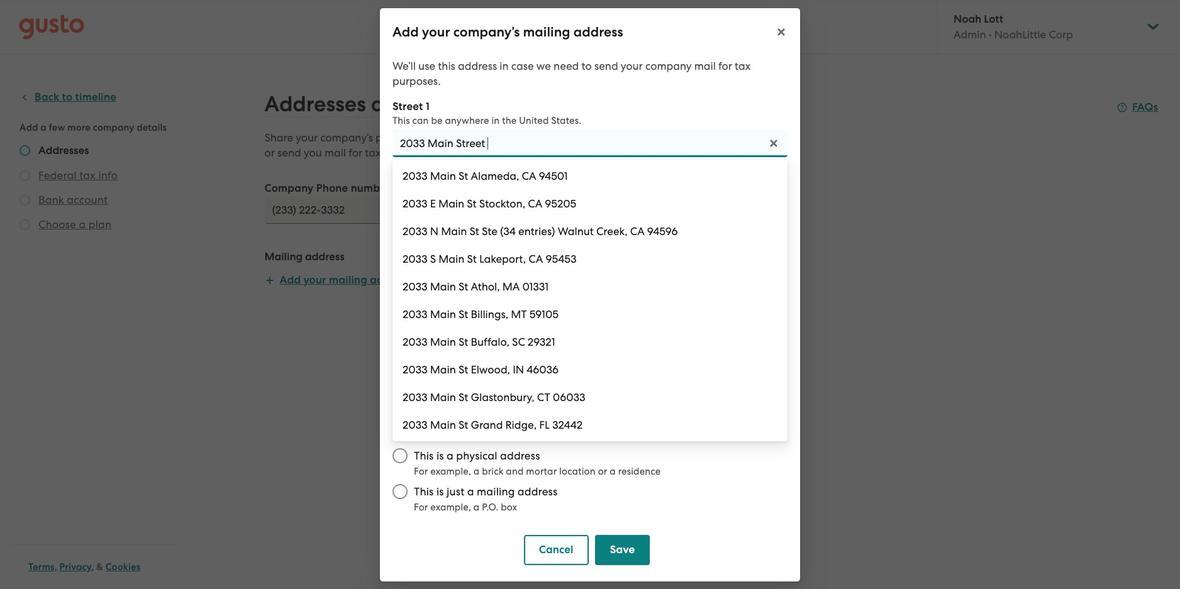Task type: describe. For each thing, give the bounding box(es) containing it.
1
[[426, 100, 430, 113]]

main right s
[[439, 253, 464, 265]]

ca inside 2033 n main st ste (34 entries) walnut creek, ca 94596 button
[[630, 225, 645, 238]]

main right e
[[438, 198, 464, 210]]

Street 1 field
[[392, 129, 788, 157]]

creek,
[[596, 225, 627, 238]]

mailing down mailing address
[[329, 274, 367, 287]]

0 vertical spatial contact
[[416, 91, 490, 117]]

2033 s main st lakeport, ca 95453
[[403, 253, 576, 265]]

street 1 this can be anywhere in the united states.
[[392, 100, 581, 126]]

physical for is
[[456, 449, 497, 462]]

2033 main st buffalo, sc 29321 button
[[392, 328, 788, 356]]

for example, a brick and mortar location or a residence
[[414, 466, 661, 477]]

save for save
[[610, 543, 635, 556]]

can
[[412, 115, 429, 126]]

addresses
[[264, 91, 366, 117]]

for for this is a physical address
[[414, 466, 428, 477]]

is this a physical address or just a mailing address?
[[392, 427, 651, 441]]

a right is
[[424, 427, 431, 441]]

use
[[418, 59, 435, 72]]

main for glastonbury,
[[430, 391, 456, 404]]

(optional)
[[434, 166, 483, 178]]

1 horizontal spatial or
[[520, 427, 531, 441]]

alameda,
[[471, 170, 519, 182]]

st for billings,
[[459, 308, 468, 321]]

ca inside 2033 e main st stockton, ca 95205 button
[[528, 198, 542, 210]]

brick
[[482, 466, 503, 477]]

(34
[[500, 225, 516, 238]]

46036
[[527, 364, 559, 376]]

06033
[[553, 391, 585, 404]]

cancel button
[[524, 535, 589, 565]]

we'll
[[392, 59, 416, 72]]

address up we'll use this address in case we need to send your company mail for tax purposes.
[[573, 24, 623, 40]]

st up 2033 main st athol, ma 01331
[[467, 253, 477, 265]]

add your mailing address
[[280, 274, 410, 287]]

united
[[519, 115, 549, 126]]

residence
[[618, 466, 661, 477]]

a up for example, a p.o. box
[[467, 485, 474, 498]]

example, for a
[[430, 466, 471, 477]]

entries)
[[518, 225, 555, 238]]

address down is this a physical address or just a mailing address?
[[500, 449, 540, 462]]

tax inside we'll use this address in case we need to send your company mail for tax purposes.
[[735, 59, 751, 72]]

fl
[[539, 419, 550, 431]]

This is a physical address radio
[[386, 442, 414, 470]]

tax inside share your company's phone number and address, in case we need to contact you or send you mail for tax purposes.
[[365, 147, 381, 159]]

and up 'phone'
[[371, 91, 411, 117]]

address inside we'll use this address in case we need to send your company mail for tax purposes.
[[458, 59, 497, 72]]

in
[[513, 364, 524, 376]]

2033 for 2033 main st glastonbury, ct 06033
[[403, 391, 427, 404]]

in inside street 1 this can be anywhere in the united states.
[[492, 115, 500, 126]]

main for alameda,
[[430, 170, 456, 182]]

your for add your company's mailing address
[[422, 24, 450, 40]]

Zip field
[[392, 333, 788, 361]]

n
[[430, 225, 438, 238]]

59105
[[529, 308, 559, 321]]

privacy link
[[59, 562, 91, 573]]

mail inside share your company's phone number and address, in case we need to contact you or send you mail for tax purposes.
[[325, 147, 346, 159]]

cancel
[[539, 543, 573, 556]]

faqs
[[1132, 101, 1158, 114]]

faqs button
[[1117, 100, 1158, 115]]

is
[[392, 427, 400, 441]]

Street 2 field
[[392, 180, 788, 208]]

purposes. inside share your company's phone number and address, in case we need to contact you or send you mail for tax purposes.
[[384, 147, 432, 159]]

2033 main st buffalo, sc 29321
[[403, 336, 555, 348]]

2033 main st billings, mt 59105 button
[[392, 301, 788, 328]]

main for grand
[[430, 419, 456, 431]]

main right n
[[441, 225, 467, 238]]

cookies
[[106, 562, 140, 573]]

for example, a p.o. box
[[414, 502, 517, 513]]

company for (555) 012-3456 'telephone field'
[[264, 182, 314, 195]]

2033 main st billings, mt 59105
[[403, 308, 559, 321]]

2033 for 2033 main st athol, ma 01331
[[403, 281, 427, 293]]

grand
[[471, 419, 503, 431]]

company phone number for company phone number telephone field at bottom
[[392, 370, 518, 383]]

address down for example, a brick and mortar location or a residence
[[518, 485, 558, 498]]

to inside share your company's phone number and address, in case we need to contact you or send you mail for tax purposes.
[[600, 131, 611, 144]]

add your company's mailing address dialog
[[380, 8, 800, 582]]

share your company's phone number and address, in case we need to contact you or send you mail for tax purposes.
[[264, 131, 672, 159]]

address up zip
[[370, 274, 410, 287]]

need inside share your company's phone number and address, in case we need to contact you or send you mail for tax purposes.
[[572, 131, 598, 144]]

city
[[392, 217, 412, 230]]

32442
[[552, 419, 583, 431]]

terms
[[28, 562, 54, 573]]

st for glastonbury,
[[459, 391, 468, 404]]

anywhere
[[445, 115, 489, 126]]

2033 main st alameda, ca 94501 button
[[392, 162, 788, 190]]

st for grand
[[459, 419, 468, 431]]

send inside we'll use this address in case we need to send your company mail for tax purposes.
[[594, 59, 618, 72]]

street 2 (optional)
[[392, 166, 483, 179]]

2033 main st glastonbury, ct 06033 button
[[392, 384, 788, 411]]

billings,
[[471, 308, 508, 321]]

main for athol,
[[430, 281, 456, 293]]

2033 main st glastonbury, ct 06033
[[403, 391, 585, 404]]

2033 main st grand ridge, fl 32442 button
[[392, 411, 788, 439]]

to inside we'll use this address in case we need to send your company mail for tax purposes.
[[582, 59, 592, 72]]

main for elwood,
[[430, 364, 456, 376]]

st for elwood,
[[459, 364, 468, 376]]

and inside button
[[452, 329, 473, 342]]

mailing
[[264, 250, 303, 264]]

address up add your mailing address
[[305, 250, 344, 264]]

2033 main st athol, ma 01331
[[403, 281, 549, 293]]

ste
[[482, 225, 497, 238]]

City field
[[392, 231, 788, 259]]

and inside dialog main content element
[[506, 466, 524, 477]]

glastonbury,
[[471, 391, 534, 404]]

physical for this
[[433, 427, 475, 441]]

save button
[[595, 535, 650, 565]]

a left 'residence' at the right bottom of page
[[610, 466, 616, 477]]

dialog main content element
[[380, 51, 800, 582]]

save and continue
[[425, 329, 519, 342]]

Company Phone number telephone field
[[392, 384, 788, 412]]

addresses and contact details
[[264, 91, 562, 117]]

mailing up p.o.
[[477, 485, 515, 498]]

we inside we'll use this address in case we need to send your company mail for tax purposes.
[[536, 59, 551, 72]]

2033 for 2033 s main st lakeport, ca 95453
[[403, 253, 427, 265]]

st left stockton,
[[467, 198, 477, 210]]

this inside street 1 this can be anywhere in the united states.
[[392, 115, 410, 126]]

is for just
[[436, 485, 444, 498]]

company
[[645, 59, 692, 72]]

address?
[[605, 427, 651, 441]]

location
[[559, 466, 596, 477]]

send inside share your company's phone number and address, in case we need to contact you or send you mail for tax purposes.
[[277, 147, 301, 159]]

cookies button
[[106, 560, 140, 575]]

95205
[[545, 198, 576, 210]]

s
[[430, 253, 436, 265]]

2033 for 2033 main st alameda, ca 94501
[[403, 170, 427, 182]]

e
[[430, 198, 436, 210]]

01331
[[522, 281, 549, 293]]

terms link
[[28, 562, 54, 573]]

phone for company phone number telephone field at bottom
[[444, 370, 476, 383]]

2
[[426, 166, 432, 179]]

ridge,
[[505, 419, 537, 431]]

add your company's mailing address
[[392, 24, 623, 40]]



Task type: vqa. For each thing, say whether or not it's contained in the screenshot.
credits? on the right top of the page
no



Task type: locate. For each thing, give the bounding box(es) containing it.
0 vertical spatial is
[[436, 449, 444, 462]]

account menu element
[[937, 0, 1161, 53]]

in down add your company's mailing address
[[500, 59, 509, 72]]

for
[[414, 466, 428, 477], [414, 502, 428, 513]]

1 is from the top
[[436, 449, 444, 462]]

2033 main st elwood, in 46036 button
[[392, 356, 788, 384]]

or inside share your company's phone number and address, in case we need to contact you or send you mail for tax purposes.
[[264, 147, 275, 159]]

1 horizontal spatial number
[[410, 131, 449, 144]]

street inside street 1 this can be anywhere in the united states.
[[392, 100, 423, 113]]

purposes. down 'phone'
[[384, 147, 432, 159]]

1 horizontal spatial save
[[610, 543, 635, 556]]

0 vertical spatial just
[[534, 427, 552, 441]]

your up use
[[422, 24, 450, 40]]

number for (555) 012-3456 'telephone field'
[[351, 182, 390, 195]]

(555) 012-3456 telephone field
[[264, 196, 680, 224]]

94596
[[647, 225, 678, 238]]

suggestions list box
[[392, 160, 788, 442]]

1 vertical spatial you
[[304, 147, 322, 159]]

send left company
[[594, 59, 618, 72]]

add inside dialog
[[392, 24, 419, 40]]

number inside dialog main content element
[[479, 370, 518, 383]]

this for this is just a mailing address
[[414, 485, 434, 498]]

1 vertical spatial contact
[[613, 131, 651, 144]]

1 vertical spatial physical
[[456, 449, 497, 462]]

0 vertical spatial need
[[554, 59, 579, 72]]

1 , from the left
[[54, 562, 57, 573]]

continue
[[475, 329, 519, 342]]

add for add your company's mailing address
[[392, 24, 419, 40]]

or down share
[[264, 147, 275, 159]]

your for share your company's phone number and address, in case we need to contact you or send you mail for tax purposes.
[[296, 131, 318, 144]]

, left privacy link
[[54, 562, 57, 573]]

1 vertical spatial this
[[414, 449, 434, 462]]

This is just a mailing address radio
[[386, 478, 414, 505]]

0 horizontal spatial add
[[280, 274, 301, 287]]

2 is from the top
[[436, 485, 444, 498]]

this right use
[[438, 59, 455, 72]]

2 horizontal spatial or
[[598, 466, 607, 477]]

0 horizontal spatial you
[[304, 147, 322, 159]]

1 vertical spatial mail
[[325, 147, 346, 159]]

1 vertical spatial purposes.
[[384, 147, 432, 159]]

1 vertical spatial add
[[280, 274, 301, 287]]

1 example, from the top
[[430, 466, 471, 477]]

address
[[573, 24, 623, 40], [458, 59, 497, 72], [305, 250, 344, 264], [370, 274, 410, 287], [477, 427, 518, 441], [500, 449, 540, 462], [518, 485, 558, 498]]

2 example, from the top
[[430, 502, 471, 513]]

street up can
[[392, 100, 423, 113]]

need
[[554, 59, 579, 72], [572, 131, 598, 144]]

mortar
[[526, 466, 557, 477]]

main down save and continue button
[[430, 364, 456, 376]]

1 vertical spatial we
[[555, 131, 570, 144]]

2 2033 from the top
[[403, 198, 427, 210]]

st left elwood,
[[459, 364, 468, 376]]

1 vertical spatial in
[[492, 115, 500, 126]]

1 vertical spatial need
[[572, 131, 598, 144]]

main down s
[[430, 281, 456, 293]]

ca inside 2033 s main st lakeport, ca 95453 button
[[529, 253, 543, 265]]

your down mailing address
[[303, 274, 326, 287]]

ca
[[522, 170, 536, 182], [528, 198, 542, 210], [630, 225, 645, 238], [529, 253, 543, 265]]

2033 main st athol, ma 01331 button
[[392, 273, 788, 301]]

save and continue button
[[410, 321, 534, 351]]

0 vertical spatial for
[[718, 59, 732, 72]]

company's
[[453, 24, 520, 40], [320, 131, 373, 144]]

we up "details" at the left of the page
[[536, 59, 551, 72]]

0 horizontal spatial ,
[[54, 562, 57, 573]]

main down 2033 main st elwood, in 46036
[[430, 391, 456, 404]]

save
[[425, 329, 450, 342], [610, 543, 635, 556]]

save inside button
[[425, 329, 450, 342]]

for up 'this is just a mailing address' option
[[414, 466, 428, 477]]

0 vertical spatial phone
[[316, 182, 348, 195]]

just left 32442
[[534, 427, 552, 441]]

address up this is a physical address
[[477, 427, 518, 441]]

is right this is a physical address radio
[[436, 449, 444, 462]]

is for a
[[436, 449, 444, 462]]

ca left 95205
[[528, 198, 542, 210]]

your inside share your company's phone number and address, in case we need to contact you or send you mail for tax purposes.
[[296, 131, 318, 144]]

1 horizontal spatial just
[[534, 427, 552, 441]]

company's for mailing
[[453, 24, 520, 40]]

street
[[392, 100, 423, 113], [392, 166, 423, 179]]

walnut
[[558, 225, 594, 238]]

company down share
[[264, 182, 314, 195]]

physical up this is a physical address
[[433, 427, 475, 441]]

share
[[264, 131, 293, 144]]

number for company phone number telephone field at bottom
[[479, 370, 518, 383]]

ca inside 2033 main st alameda, ca 94501 button
[[522, 170, 536, 182]]

2033 for 2033 main st elwood, in 46036
[[403, 364, 427, 376]]

case inside share your company's phone number and address, in case we need to contact you or send you mail for tax purposes.
[[530, 131, 553, 144]]

mailing down company phone number telephone field at bottom
[[564, 427, 602, 441]]

p.o.
[[482, 502, 498, 513]]

1 vertical spatial number
[[351, 182, 390, 195]]

is up for example, a p.o. box
[[436, 485, 444, 498]]

example, for just
[[430, 502, 471, 513]]

5 2033 from the top
[[403, 281, 427, 293]]

0 vertical spatial this
[[392, 115, 410, 126]]

address,
[[474, 131, 516, 144]]

1 horizontal spatial we
[[555, 131, 570, 144]]

phone inside dialog main content element
[[444, 370, 476, 383]]

4 2033 from the top
[[403, 253, 427, 265]]

1 vertical spatial this
[[403, 427, 421, 441]]

95453
[[546, 253, 576, 265]]

0 horizontal spatial to
[[582, 59, 592, 72]]

3 2033 from the top
[[403, 225, 427, 238]]

purposes.
[[392, 75, 441, 87], [384, 147, 432, 159]]

company phone number inside dialog main content element
[[392, 370, 518, 383]]

0 vertical spatial street
[[392, 100, 423, 113]]

number
[[410, 131, 449, 144], [351, 182, 390, 195], [479, 370, 518, 383]]

0 vertical spatial number
[[410, 131, 449, 144]]

ct
[[537, 391, 550, 404]]

0 vertical spatial company's
[[453, 24, 520, 40]]

case down add your company's mailing address
[[511, 59, 534, 72]]

st
[[459, 170, 468, 182], [467, 198, 477, 210], [470, 225, 479, 238], [467, 253, 477, 265], [459, 281, 468, 293], [459, 308, 468, 321], [459, 336, 468, 348], [459, 364, 468, 376], [459, 391, 468, 404], [459, 419, 468, 431]]

1 horizontal spatial to
[[600, 131, 611, 144]]

in
[[500, 59, 509, 72], [492, 115, 500, 126], [519, 131, 528, 144]]

2033 n main st ste (34 entries) walnut creek, ca 94596
[[403, 225, 678, 238]]

mt
[[511, 308, 527, 321]]

1 horizontal spatial company
[[392, 370, 442, 383]]

address down add your company's mailing address
[[458, 59, 497, 72]]

this right is
[[403, 427, 421, 441]]

1 vertical spatial phone
[[444, 370, 476, 383]]

0 horizontal spatial just
[[447, 485, 464, 498]]

tax
[[735, 59, 751, 72], [365, 147, 381, 159]]

company's inside share your company's phone number and address, in case we need to contact you or send you mail for tax purposes.
[[320, 131, 373, 144]]

0 vertical spatial physical
[[433, 427, 475, 441]]

8 2033 from the top
[[403, 364, 427, 376]]

a right this is a physical address radio
[[447, 449, 453, 462]]

for
[[718, 59, 732, 72], [349, 147, 362, 159]]

1 vertical spatial is
[[436, 485, 444, 498]]

0 vertical spatial case
[[511, 59, 534, 72]]

0 vertical spatial mail
[[694, 59, 716, 72]]

st left ste
[[470, 225, 479, 238]]

1 vertical spatial case
[[530, 131, 553, 144]]

1 vertical spatial for
[[349, 147, 362, 159]]

main down 2033 main st billings, mt 59105
[[430, 336, 456, 348]]

mailing
[[523, 24, 570, 40], [329, 274, 367, 287], [564, 427, 602, 441], [477, 485, 515, 498]]

ca left 95453
[[529, 253, 543, 265]]

number down be
[[410, 131, 449, 144]]

for down this is a physical address radio
[[414, 502, 428, 513]]

st for buffalo,
[[459, 336, 468, 348]]

st for athol,
[[459, 281, 468, 293]]

10 2033 from the top
[[403, 419, 427, 431]]

street for 1
[[392, 100, 423, 113]]

0 vertical spatial example,
[[430, 466, 471, 477]]

home image
[[19, 14, 84, 39]]

st left buffalo,
[[459, 336, 468, 348]]

st left athol,
[[459, 281, 468, 293]]

or left the fl
[[520, 427, 531, 441]]

save inside button
[[610, 543, 635, 556]]

0 vertical spatial send
[[594, 59, 618, 72]]

a left p.o.
[[473, 502, 480, 513]]

mail right company
[[694, 59, 716, 72]]

2033 e main st stockton, ca 95205 button
[[392, 190, 788, 218]]

company inside dialog main content element
[[392, 370, 442, 383]]

2033 for 2033 main st grand ridge, fl 32442
[[403, 419, 427, 431]]

elwood,
[[471, 364, 510, 376]]

2033 for 2033 n main st ste (34 entries) walnut creek, ca 94596
[[403, 225, 427, 238]]

we inside share your company's phone number and address, in case we need to contact you or send you mail for tax purposes.
[[555, 131, 570, 144]]

and
[[371, 91, 411, 117], [452, 131, 471, 144], [452, 329, 473, 342], [506, 466, 524, 477]]

mailing up we'll use this address in case we need to send your company mail for tax purposes.
[[523, 24, 570, 40]]

terms , privacy , & cookies
[[28, 562, 140, 573]]

case down united
[[530, 131, 553, 144]]

1 horizontal spatial you
[[653, 131, 672, 144]]

0 vertical spatial company
[[264, 182, 314, 195]]

the
[[502, 115, 517, 126]]

main for buffalo,
[[430, 336, 456, 348]]

street left 2
[[392, 166, 423, 179]]

2 vertical spatial this
[[414, 485, 434, 498]]

st left grand
[[459, 419, 468, 431]]

physical
[[433, 427, 475, 441], [456, 449, 497, 462]]

be
[[431, 115, 443, 126]]

1 horizontal spatial phone
[[444, 370, 476, 383]]

0 horizontal spatial send
[[277, 147, 301, 159]]

this down this is a physical address radio
[[414, 485, 434, 498]]

1 horizontal spatial contact
[[613, 131, 651, 144]]

save for save and continue
[[425, 329, 450, 342]]

2033 for 2033 e main st stockton, ca 95205
[[403, 198, 427, 210]]

2 for from the top
[[414, 502, 428, 513]]

main
[[430, 170, 456, 182], [438, 198, 464, 210], [441, 225, 467, 238], [439, 253, 464, 265], [430, 281, 456, 293], [430, 308, 456, 321], [430, 336, 456, 348], [430, 364, 456, 376], [430, 391, 456, 404], [430, 419, 456, 431]]

phone for (555) 012-3456 'telephone field'
[[316, 182, 348, 195]]

and inside share your company's phone number and address, in case we need to contact you or send you mail for tax purposes.
[[452, 131, 471, 144]]

1 horizontal spatial add
[[392, 24, 419, 40]]

1 vertical spatial or
[[520, 427, 531, 441]]

purposes. down use
[[392, 75, 441, 87]]

0 vertical spatial company phone number
[[264, 182, 390, 195]]

0 horizontal spatial company
[[264, 182, 314, 195]]

,
[[54, 562, 57, 573], [91, 562, 94, 573]]

1 2033 from the top
[[403, 170, 427, 182]]

number down 'phone'
[[351, 182, 390, 195]]

your inside we'll use this address in case we need to send your company mail for tax purposes.
[[621, 59, 643, 72]]

your for add your mailing address
[[303, 274, 326, 287]]

company down zip
[[392, 370, 442, 383]]

this is just a mailing address
[[414, 485, 558, 498]]

2 vertical spatial or
[[598, 466, 607, 477]]

main up save and continue
[[430, 308, 456, 321]]

in down united
[[519, 131, 528, 144]]

zip
[[392, 319, 409, 332]]

to
[[582, 59, 592, 72], [600, 131, 611, 144]]

case inside we'll use this address in case we need to send your company mail for tax purposes.
[[511, 59, 534, 72]]

7 2033 from the top
[[403, 336, 427, 348]]

or
[[264, 147, 275, 159], [520, 427, 531, 441], [598, 466, 607, 477]]

mail down addresses
[[325, 147, 346, 159]]

in left the
[[492, 115, 500, 126]]

box
[[501, 502, 517, 513]]

0 horizontal spatial tax
[[365, 147, 381, 159]]

1 for from the top
[[414, 466, 428, 477]]

for inside share your company's phone number and address, in case we need to contact you or send you mail for tax purposes.
[[349, 147, 362, 159]]

1 horizontal spatial company phone number
[[392, 370, 518, 383]]

this up 'this is just a mailing address' option
[[414, 449, 434, 462]]

just up for example, a p.o. box
[[447, 485, 464, 498]]

this for this is a physical address
[[414, 449, 434, 462]]

st down 2033 main st elwood, in 46036
[[459, 391, 468, 404]]

2033 main st alameda, ca 94501
[[403, 170, 568, 182]]

main left grand
[[430, 419, 456, 431]]

1 vertical spatial for
[[414, 502, 428, 513]]

0 vertical spatial you
[[653, 131, 672, 144]]

send down share
[[277, 147, 301, 159]]

1 vertical spatial company's
[[320, 131, 373, 144]]

1 horizontal spatial tax
[[735, 59, 751, 72]]

2 , from the left
[[91, 562, 94, 573]]

1 horizontal spatial company's
[[453, 24, 520, 40]]

st for alameda,
[[459, 170, 468, 182]]

and right brick
[[506, 466, 524, 477]]

2033 for 2033 main st buffalo, sc 29321
[[403, 336, 427, 348]]

1 vertical spatial save
[[610, 543, 635, 556]]

main up e
[[430, 170, 456, 182]]

a right the fl
[[554, 427, 561, 441]]

number inside share your company's phone number and address, in case we need to contact you or send you mail for tax purposes.
[[410, 131, 449, 144]]

stockton,
[[479, 198, 525, 210]]

0 vertical spatial to
[[582, 59, 592, 72]]

1 vertical spatial example,
[[430, 502, 471, 513]]

1 horizontal spatial send
[[594, 59, 618, 72]]

is
[[436, 449, 444, 462], [436, 485, 444, 498]]

2033 n main st ste (34 entries) walnut creek, ca 94596 button
[[392, 218, 788, 245]]

just
[[534, 427, 552, 441], [447, 485, 464, 498]]

0 vertical spatial purposes.
[[392, 75, 441, 87]]

case
[[511, 59, 534, 72], [530, 131, 553, 144]]

2 street from the top
[[392, 166, 423, 179]]

, left &
[[91, 562, 94, 573]]

phone
[[376, 131, 407, 144]]

need inside we'll use this address in case we need to send your company mail for tax purposes.
[[554, 59, 579, 72]]

0 vertical spatial in
[[500, 59, 509, 72]]

0 horizontal spatial we
[[536, 59, 551, 72]]

0 horizontal spatial number
[[351, 182, 390, 195]]

1 vertical spatial company
[[392, 370, 442, 383]]

2 vertical spatial in
[[519, 131, 528, 144]]

your left company
[[621, 59, 643, 72]]

1 horizontal spatial mail
[[694, 59, 716, 72]]

lakeport,
[[479, 253, 526, 265]]

company's for phone
[[320, 131, 373, 144]]

0 horizontal spatial contact
[[416, 91, 490, 117]]

street for 2
[[392, 166, 423, 179]]

company for company phone number telephone field at bottom
[[392, 370, 442, 383]]

0 vertical spatial we
[[536, 59, 551, 72]]

st down share your company's phone number and address, in case we need to contact you or send you mail for tax purposes.
[[459, 170, 468, 182]]

0 horizontal spatial this
[[403, 427, 421, 441]]

9 2033 from the top
[[403, 391, 427, 404]]

privacy
[[59, 562, 91, 573]]

0 horizontal spatial company's
[[320, 131, 373, 144]]

&
[[96, 562, 103, 573]]

mailing address
[[264, 250, 344, 264]]

we down states.
[[555, 131, 570, 144]]

in inside share your company's phone number and address, in case we need to contact you or send you mail for tax purposes.
[[519, 131, 528, 144]]

athol,
[[471, 281, 500, 293]]

add
[[392, 24, 419, 40], [280, 274, 301, 287]]

1 vertical spatial send
[[277, 147, 301, 159]]

sc
[[512, 336, 525, 348]]

we'll use this address in case we need to send your company mail for tax purposes.
[[392, 59, 751, 87]]

this left can
[[392, 115, 410, 126]]

1 vertical spatial street
[[392, 166, 423, 179]]

need down states.
[[572, 131, 598, 144]]

physical up brick
[[456, 449, 497, 462]]

2 horizontal spatial number
[[479, 370, 518, 383]]

company's inside add your company's mailing address dialog
[[453, 24, 520, 40]]

2033 main st grand ridge, fl 32442
[[403, 419, 583, 431]]

2033 for 2033 main st billings, mt 59105
[[403, 308, 427, 321]]

number up glastonbury,
[[479, 370, 518, 383]]

0 horizontal spatial or
[[264, 147, 275, 159]]

1 horizontal spatial this
[[438, 59, 455, 72]]

your
[[422, 24, 450, 40], [621, 59, 643, 72], [296, 131, 318, 144], [303, 274, 326, 287]]

add for add your mailing address
[[280, 274, 301, 287]]

buffalo,
[[471, 336, 509, 348]]

0 horizontal spatial phone
[[316, 182, 348, 195]]

2 vertical spatial number
[[479, 370, 518, 383]]

1 vertical spatial to
[[600, 131, 611, 144]]

company phone number for (555) 012-3456 'telephone field'
[[264, 182, 390, 195]]

ma
[[502, 281, 520, 293]]

for for this is just a mailing address
[[414, 502, 428, 513]]

1 street from the top
[[392, 100, 423, 113]]

0 horizontal spatial mail
[[325, 147, 346, 159]]

2033 e main st stockton, ca 95205
[[403, 198, 576, 210]]

need up "details" at the left of the page
[[554, 59, 579, 72]]

2033 main st elwood, in 46036
[[403, 364, 559, 376]]

purposes. inside we'll use this address in case we need to send your company mail for tax purposes.
[[392, 75, 441, 87]]

0 vertical spatial or
[[264, 147, 275, 159]]

for inside we'll use this address in case we need to send your company mail for tax purposes.
[[718, 59, 732, 72]]

or right location
[[598, 466, 607, 477]]

6 2033 from the top
[[403, 308, 427, 321]]

contact inside share your company's phone number and address, in case we need to contact you or send you mail for tax purposes.
[[613, 131, 651, 144]]

0 horizontal spatial save
[[425, 329, 450, 342]]

example, down this is just a mailing address on the left bottom of the page
[[430, 502, 471, 513]]

your right share
[[296, 131, 318, 144]]

1 vertical spatial tax
[[365, 147, 381, 159]]

a down this is a physical address
[[473, 466, 480, 477]]

1 horizontal spatial for
[[718, 59, 732, 72]]

mail inside we'll use this address in case we need to send your company mail for tax purposes.
[[694, 59, 716, 72]]

st up save and continue
[[459, 308, 468, 321]]

0 vertical spatial this
[[438, 59, 455, 72]]

0 vertical spatial tax
[[735, 59, 751, 72]]

0 horizontal spatial for
[[349, 147, 362, 159]]

0 vertical spatial for
[[414, 466, 428, 477]]

0 horizontal spatial company phone number
[[264, 182, 390, 195]]

0 vertical spatial save
[[425, 329, 450, 342]]

add up we'll
[[392, 24, 419, 40]]

in inside we'll use this address in case we need to send your company mail for tax purposes.
[[500, 59, 509, 72]]

add down mailing
[[280, 274, 301, 287]]

94501
[[539, 170, 568, 182]]

mail
[[694, 59, 716, 72], [325, 147, 346, 159]]

1 vertical spatial just
[[447, 485, 464, 498]]

2033 s main st lakeport, ca 95453 button
[[392, 245, 788, 273]]

this inside we'll use this address in case we need to send your company mail for tax purposes.
[[438, 59, 455, 72]]

ca left 94501
[[522, 170, 536, 182]]

0 vertical spatial add
[[392, 24, 419, 40]]

and down 2033 main st billings, mt 59105
[[452, 329, 473, 342]]

example, down this is a physical address
[[430, 466, 471, 477]]

ca left the 94596
[[630, 225, 645, 238]]

and down anywhere on the top left
[[452, 131, 471, 144]]

1 vertical spatial company phone number
[[392, 370, 518, 383]]

main for billings,
[[430, 308, 456, 321]]

details
[[496, 91, 562, 117]]

1 horizontal spatial ,
[[91, 562, 94, 573]]

company phone number
[[264, 182, 390, 195], [392, 370, 518, 383]]



